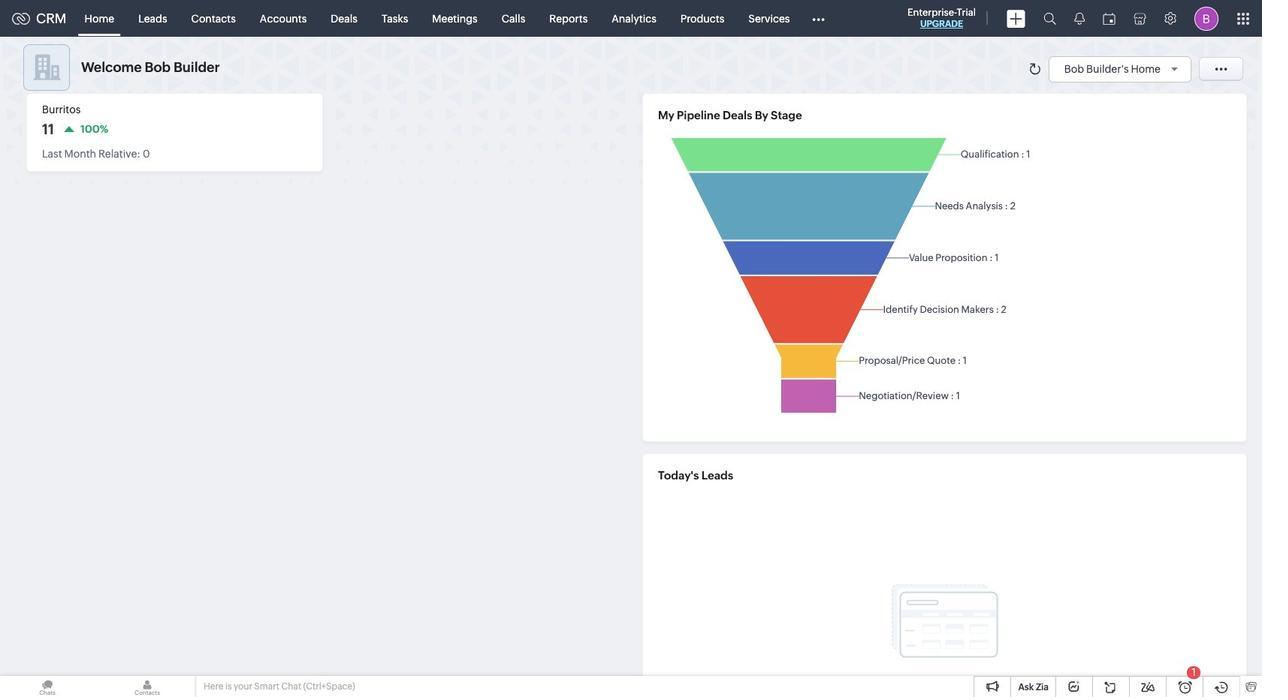 Task type: locate. For each thing, give the bounding box(es) containing it.
Other Modules field
[[802, 6, 834, 30]]

search image
[[1044, 12, 1056, 25]]

create menu element
[[998, 0, 1034, 36]]

logo image
[[12, 12, 30, 24]]

chats image
[[0, 677, 95, 698]]

profile element
[[1186, 0, 1228, 36]]

search element
[[1034, 0, 1065, 37]]



Task type: vqa. For each thing, say whether or not it's contained in the screenshot.
Profile "image"
yes



Task type: describe. For each thing, give the bounding box(es) containing it.
profile image
[[1195, 6, 1219, 30]]

calendar image
[[1103, 12, 1116, 24]]

contacts image
[[100, 677, 195, 698]]

create menu image
[[1007, 9, 1025, 27]]

signals image
[[1074, 12, 1085, 25]]

signals element
[[1065, 0, 1094, 37]]



